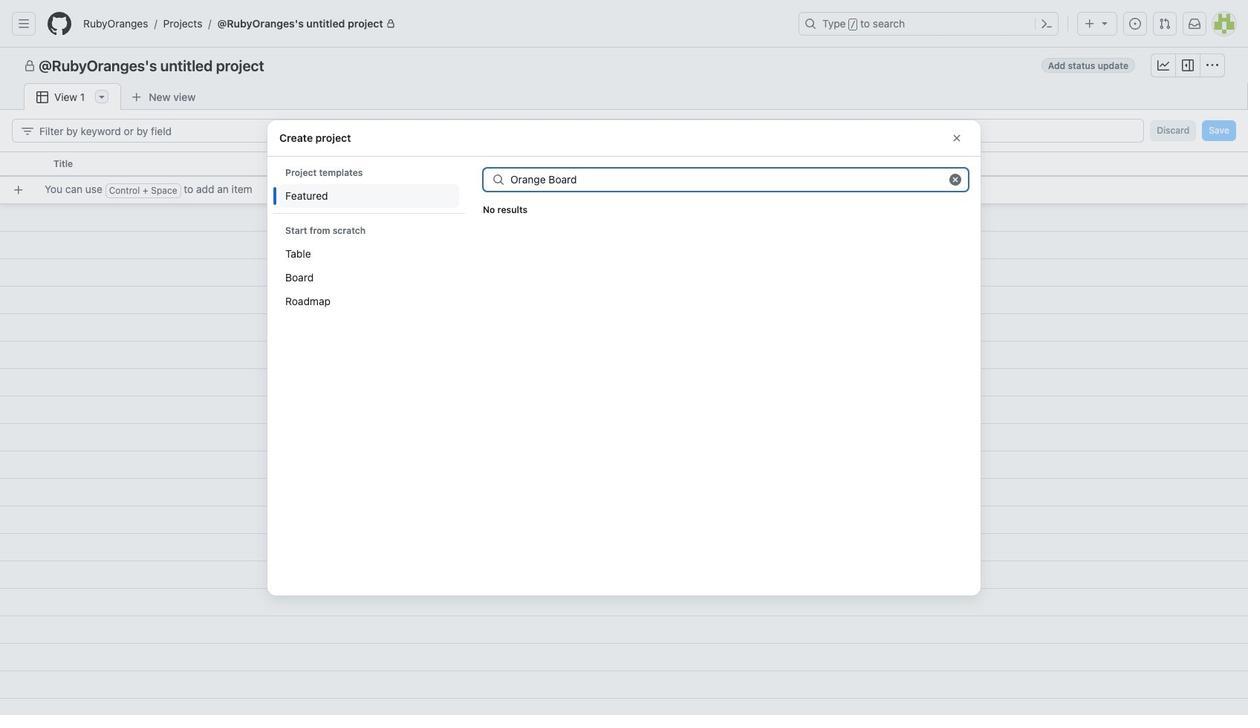 Task type: vqa. For each thing, say whether or not it's contained in the screenshot.
SEARCH image
yes



Task type: describe. For each thing, give the bounding box(es) containing it.
assignees column options image
[[651, 158, 663, 170]]

plus image
[[1084, 18, 1096, 30]]

git pull request image
[[1159, 18, 1171, 30]]

view options for view 1 image
[[96, 91, 108, 103]]

x circle fill image
[[949, 173, 961, 185]]

project navigation
[[0, 48, 1248, 83]]

issue opened image
[[1129, 18, 1141, 30]]

row down view filters region
[[0, 152, 1248, 177]]

row down assignees column options 'icon'
[[6, 176, 1248, 204]]

homepage image
[[48, 12, 71, 36]]

lock image
[[386, 19, 395, 28]]

triangle down image
[[1099, 17, 1111, 29]]

title column options image
[[502, 158, 514, 170]]



Task type: locate. For each thing, give the bounding box(es) containing it.
region
[[0, 0, 1248, 715]]

sc 9kayk9 0 image
[[1157, 59, 1169, 71], [1182, 59, 1194, 71], [1207, 59, 1218, 71], [24, 60, 36, 72], [36, 91, 48, 103], [22, 125, 33, 137], [951, 132, 963, 144]]

notifications image
[[1189, 18, 1201, 30]]

dialog
[[267, 120, 981, 595]]

list
[[77, 12, 790, 36]]

Search templates text field
[[510, 168, 937, 191]]

sc 9kayk9 0 image inside view filters region
[[22, 125, 33, 137]]

grid
[[0, 152, 1248, 715]]

tab panel
[[0, 110, 1248, 715]]

search image
[[493, 173, 504, 185]]

cell
[[0, 152, 45, 177]]

view filters region
[[12, 119, 1236, 143]]

tab list
[[24, 83, 229, 111]]

status column options image
[[799, 158, 811, 170]]

row
[[0, 152, 1248, 177], [6, 176, 1248, 204]]

create new item or add existing item image
[[13, 184, 25, 196]]

command palette image
[[1041, 18, 1053, 30]]

add field image
[[837, 158, 849, 169]]



